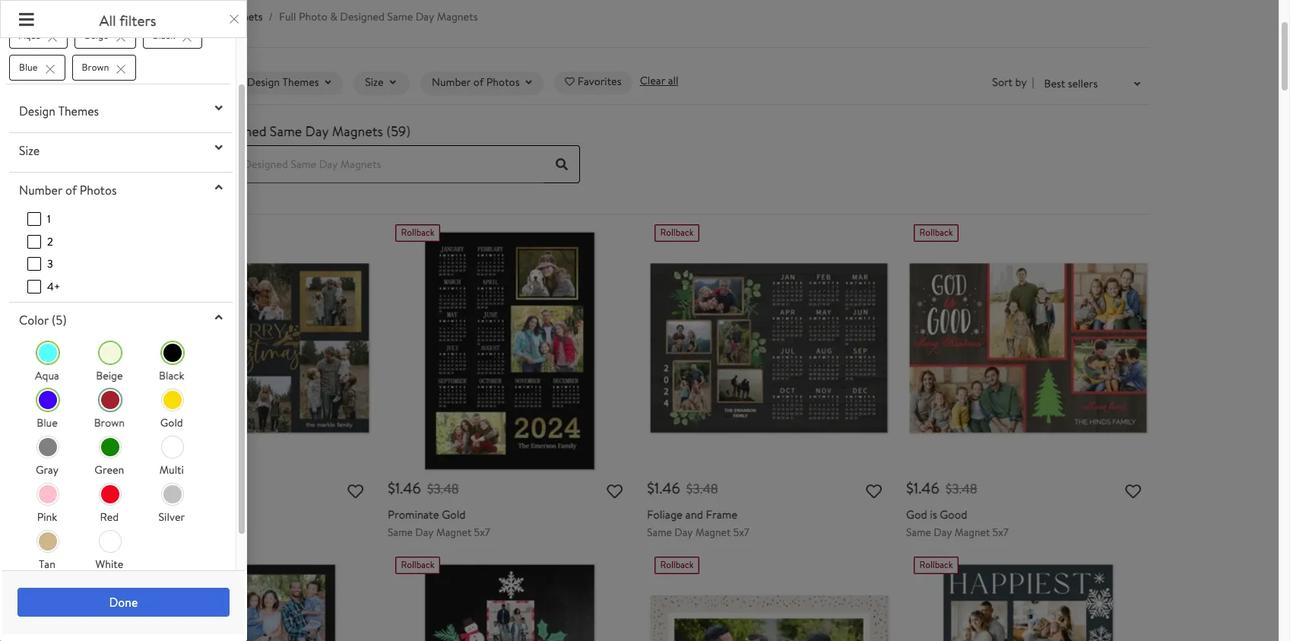 Task type: vqa. For each thing, say whether or not it's contained in the screenshot.
1st Favorite this design icon
yes



Task type: locate. For each thing, give the bounding box(es) containing it.
angle down image
[[325, 78, 331, 88], [1135, 80, 1141, 89], [215, 141, 223, 153]]

1 horizontal spatial of
[[474, 75, 484, 90]]

46 left silver image
[[144, 478, 162, 498]]

full right magnets "link"
[[279, 9, 296, 24]]

0 horizontal spatial angle down image
[[215, 141, 223, 153]]

day
[[416, 9, 434, 24], [305, 122, 329, 141], [415, 524, 434, 540], [675, 524, 693, 540], [934, 524, 952, 540]]

0 vertical spatial beige
[[85, 28, 108, 42]]

3 $ from the left
[[907, 478, 914, 498]]

2 5x7 from the left
[[734, 524, 750, 540]]

all for all filters (1)
[[159, 75, 172, 90]]

&
[[172, 9, 180, 24], [330, 9, 338, 24], [199, 122, 208, 141]]

0 vertical spatial all
[[99, 11, 116, 30]]

size
[[365, 75, 384, 90], [19, 142, 40, 159]]

design themes up full photo & designed same day magnets (59)
[[247, 75, 319, 90]]

design down blue button
[[19, 103, 55, 119]]

0 horizontal spatial $ 1 . 46 $3.48
[[388, 478, 459, 498]]

3 $ 1 . 46 $3.48 from the left
[[907, 478, 978, 498]]

silver image
[[163, 485, 182, 503]]

1 horizontal spatial photo
[[299, 9, 328, 24]]

$ 1 . 46 $3.48
[[388, 478, 459, 498], [647, 478, 718, 498], [907, 478, 978, 498]]

day inside prominate gold same day magnet 5x7
[[415, 524, 434, 540]]

full down brown button
[[135, 122, 156, 141]]

blue down bars icon
[[19, 60, 38, 74]]

2 horizontal spatial magnets
[[437, 9, 478, 24]]

magnets
[[222, 9, 263, 24], [437, 9, 478, 24], [332, 122, 383, 141]]

1 horizontal spatial number
[[432, 75, 471, 90]]

1 horizontal spatial angle down image
[[325, 78, 331, 88]]

3 link
[[27, 257, 53, 272]]

photo
[[299, 9, 328, 24], [159, 122, 195, 141]]

0 horizontal spatial .
[[400, 478, 403, 498]]

2 horizontal spatial $
[[907, 478, 914, 498]]

1 horizontal spatial &
[[199, 122, 208, 141]]

$ 1 . 46 $3.48 up the prominate
[[388, 478, 459, 498]]

1 horizontal spatial $
[[647, 478, 655, 498]]

0 horizontal spatial full
[[135, 122, 156, 141]]

1 for god
[[914, 478, 919, 498]]

1 vertical spatial all
[[159, 75, 172, 90]]

themes
[[283, 75, 319, 90], [58, 103, 99, 119]]

1 horizontal spatial design themes
[[247, 75, 319, 90]]

themes down brown button
[[58, 103, 99, 119]]

2 horizontal spatial magnet
[[955, 524, 990, 540]]

0 vertical spatial size button
[[353, 71, 410, 95]]

number of photos
[[432, 75, 520, 90], [19, 182, 117, 198]]

1 2 3 4+
[[47, 211, 60, 294]]

color (5)
[[19, 312, 67, 328]]

1 up god
[[914, 478, 919, 498]]

4 46 from the left
[[922, 478, 940, 498]]

0 horizontal spatial number of photos
[[19, 182, 117, 198]]

5x7
[[474, 524, 490, 540], [734, 524, 750, 540], [993, 524, 1009, 540]]

5x7 inside god is good same day magnet 5x7
[[993, 524, 1009, 540]]

collage
[[181, 507, 218, 523]]

2 favorite this design image from the left
[[607, 485, 623, 500]]

1 up 2
[[47, 211, 51, 227]]

close image down gifts
[[175, 31, 199, 43]]

angle down image left heart icon
[[526, 78, 532, 88]]

photo for full photo & designed same day magnets
[[299, 9, 328, 24]]

2 $3.48 from the left
[[427, 479, 459, 498]]

2 horizontal spatial .
[[919, 478, 922, 498]]

46
[[144, 478, 162, 498], [403, 478, 421, 498], [663, 478, 680, 498], [922, 478, 940, 498]]

5x7 inside foliage and frame same day magnet 5x7
[[734, 524, 750, 540]]

angle down image for size
[[215, 141, 223, 153]]

3 46 from the left
[[663, 478, 680, 498]]

magnets link
[[222, 9, 263, 24]]

1 vertical spatial number
[[19, 182, 62, 198]]

.
[[400, 478, 403, 498], [660, 478, 663, 498], [919, 478, 922, 498]]

2 angle up image from the top
[[215, 311, 223, 323]]

$3.48 for foliage
[[686, 479, 718, 498]]

pink image
[[39, 485, 57, 503]]

magnet down frame
[[696, 524, 731, 540]]

(1)
[[207, 75, 218, 90]]

2 horizontal spatial 5x7
[[993, 524, 1009, 540]]

themes up full photo & designed same day magnets (59)
[[283, 75, 319, 90]]

color
[[19, 312, 49, 328]]

3 $3.48 from the left
[[686, 479, 718, 498]]

0 horizontal spatial $
[[388, 478, 395, 498]]

design up full photo & designed same day magnets (59)
[[247, 75, 280, 90]]

0 vertical spatial design themes
[[247, 75, 319, 90]]

angle up image
[[215, 181, 223, 193], [215, 311, 223, 323]]

0 horizontal spatial photos
[[80, 182, 117, 198]]

close image for beige
[[108, 31, 133, 43]]

2 46 from the left
[[403, 478, 421, 498]]

brown down 'brown' icon
[[94, 415, 125, 430]]

0 horizontal spatial all
[[99, 11, 116, 30]]

1 horizontal spatial angle down image
[[390, 78, 396, 88]]

magnet for god
[[955, 524, 990, 540]]

1 horizontal spatial 5x7
[[734, 524, 750, 540]]

god
[[907, 507, 928, 523]]

brown
[[82, 60, 109, 74], [94, 415, 125, 430]]

$3.48 up good
[[946, 479, 978, 498]]

$3.48 up and
[[686, 479, 718, 498]]

sellers
[[1068, 76, 1098, 91]]

gold image
[[163, 391, 182, 409]]

same inside prominate gold same day magnet 5x7
[[388, 524, 413, 540]]

0 vertical spatial blue
[[19, 60, 38, 74]]

(59)
[[386, 122, 411, 141]]

1 $ from the left
[[388, 478, 395, 498]]

0 vertical spatial size
[[365, 75, 384, 90]]

brown down the beige button
[[82, 60, 109, 74]]

blue down blue image
[[37, 415, 58, 430]]

home
[[141, 9, 170, 24]]

magnet
[[436, 524, 472, 540], [696, 524, 731, 540], [955, 524, 990, 540]]

1 for prominate
[[395, 478, 400, 498]]

all filters
[[99, 11, 156, 30]]

$3.48 for prominate
[[427, 479, 459, 498]]

is
[[930, 507, 938, 523]]

1 horizontal spatial full
[[279, 9, 296, 24]]

$3.48 down multi
[[168, 479, 200, 498]]

angle down image up (59) at the left of the page
[[390, 78, 396, 88]]

1 vertical spatial blue
[[37, 415, 58, 430]]

2 . from the left
[[660, 478, 663, 498]]

3 rollback link from the left
[[647, 557, 891, 641]]

angle down image right sellers on the top right
[[1135, 80, 1141, 89]]

close image inside brown button
[[109, 63, 133, 75]]

1 vertical spatial themes
[[58, 103, 99, 119]]

favorite this design image for god is good
[[1126, 485, 1142, 500]]

1 vertical spatial photo
[[159, 122, 195, 141]]

1 link
[[27, 211, 51, 227]]

1 vertical spatial beige
[[96, 368, 123, 383]]

. up god
[[919, 478, 922, 498]]

5x7 for foliage
[[734, 524, 750, 540]]

1 5x7 from the left
[[474, 524, 490, 540]]

1 vertical spatial photos
[[80, 182, 117, 198]]

2 $ 1 . 46 $3.48 from the left
[[647, 478, 718, 498]]

angle down image down (1)
[[215, 102, 223, 114]]

$3.48 inside '46 $3.48'
[[168, 479, 200, 498]]

$ 1 . 46 $3.48 for gold
[[388, 478, 459, 498]]

aqua
[[35, 368, 59, 383]]

2
[[47, 234, 53, 249]]

0 vertical spatial photo
[[299, 9, 328, 24]]

1 horizontal spatial designed
[[340, 9, 385, 24]]

close image up blue button
[[41, 31, 65, 43]]

photo right magnets "link"
[[299, 9, 328, 24]]

0 horizontal spatial 5x7
[[474, 524, 490, 540]]

1 horizontal spatial size
[[365, 75, 384, 90]]

design themes down blue button
[[19, 103, 99, 119]]

black image
[[163, 344, 182, 362]]

rollback link
[[129, 557, 373, 641], [388, 557, 632, 641], [647, 557, 891, 641], [907, 557, 1151, 641]]

magnet inside god is good same day magnet 5x7
[[955, 524, 990, 540]]

46 up is
[[922, 478, 940, 498]]

designed for full photo & designed same day magnets (59)
[[211, 122, 267, 141]]

2 $ from the left
[[647, 478, 655, 498]]

2 horizontal spatial angle down image
[[526, 78, 532, 88]]

multi
[[159, 462, 184, 478]]

2 horizontal spatial &
[[330, 9, 338, 24]]

design
[[247, 75, 280, 90], [19, 103, 55, 119]]

1 . from the left
[[400, 478, 403, 498]]

brown image
[[101, 391, 119, 409]]

close image left brown button
[[38, 63, 62, 75]]

$ 1 . 46 $3.48 up is
[[907, 478, 978, 498]]

$3.48
[[168, 479, 200, 498], [427, 479, 459, 498], [686, 479, 718, 498], [946, 479, 978, 498]]

angle down image up full photo & designed same day magnets (59)
[[325, 78, 331, 88]]

1 vertical spatial size
[[19, 142, 40, 159]]

2 rollback link from the left
[[388, 557, 632, 641]]

. up 'foliage'
[[660, 478, 663, 498]]

designed
[[340, 9, 385, 24], [211, 122, 267, 141]]

1 horizontal spatial themes
[[283, 75, 319, 90]]

46 up 'foliage'
[[663, 478, 680, 498]]

close image inside the beige button
[[108, 31, 133, 43]]

$3.48 up 'gold'
[[427, 479, 459, 498]]

angle down image inside best sellers button
[[1135, 80, 1141, 89]]

red
[[100, 509, 119, 525]]

1 horizontal spatial magnets
[[332, 122, 383, 141]]

number
[[432, 75, 471, 90], [19, 182, 62, 198]]

rollback
[[401, 226, 435, 239], [660, 226, 694, 239], [920, 226, 953, 239], [142, 558, 175, 571], [401, 558, 435, 571], [660, 558, 694, 571], [920, 558, 953, 571]]

0 horizontal spatial photo
[[159, 122, 195, 141]]

green image
[[101, 438, 119, 456]]

0 horizontal spatial number
[[19, 182, 62, 198]]

1 $3.48 from the left
[[168, 479, 200, 498]]

$ up 'foliage'
[[647, 478, 655, 498]]

1 vertical spatial design
[[19, 103, 55, 119]]

$ up god
[[907, 478, 914, 498]]

beige down beige icon
[[96, 368, 123, 383]]

gold
[[442, 507, 466, 523]]

pink
[[37, 509, 57, 525]]

1 horizontal spatial all
[[159, 75, 172, 90]]

angle down image down full photo & designed same day magnets (59)
[[215, 141, 223, 153]]

magnet inside foliage and frame same day magnet 5x7
[[696, 524, 731, 540]]

clear all link
[[640, 73, 679, 89]]

0 horizontal spatial &
[[172, 9, 180, 24]]

white image
[[101, 532, 119, 550]]

2 horizontal spatial angle down image
[[1135, 80, 1141, 89]]

0 vertical spatial angle up image
[[215, 181, 223, 193]]

0 horizontal spatial designed
[[211, 122, 267, 141]]

3 . from the left
[[919, 478, 922, 498]]

magnet down 'gold'
[[436, 524, 472, 540]]

1 $ 1 . 46 $3.48 from the left
[[388, 478, 459, 498]]

close image down all filters
[[108, 31, 133, 43]]

4 favorite this design image from the left
[[1126, 485, 1142, 500]]

size for the right size button
[[365, 75, 384, 90]]

0 vertical spatial design
[[247, 75, 280, 90]]

$
[[388, 478, 395, 498], [647, 478, 655, 498], [907, 478, 914, 498]]

1 up the prominate
[[395, 478, 400, 498]]

0 vertical spatial brown
[[82, 60, 109, 74]]

magnet down good
[[955, 524, 990, 540]]

1 horizontal spatial .
[[660, 478, 663, 498]]

0 horizontal spatial size button
[[9, 136, 233, 165]]

same
[[387, 9, 413, 24], [270, 122, 302, 141], [388, 524, 413, 540], [647, 524, 672, 540], [907, 524, 932, 540]]

3 5x7 from the left
[[993, 524, 1009, 540]]

beige up brown button
[[85, 28, 108, 42]]

size up 1 link
[[19, 142, 40, 159]]

1 vertical spatial of
[[65, 182, 77, 198]]

magnet inside prominate gold same day magnet 5x7
[[436, 524, 472, 540]]

close image
[[41, 31, 65, 43], [108, 31, 133, 43], [175, 31, 199, 43], [38, 63, 62, 75], [109, 63, 133, 75]]

christmas
[[129, 507, 178, 523]]

1 horizontal spatial design
[[247, 75, 280, 90]]

1 angle up image from the top
[[215, 181, 223, 193]]

design themes
[[247, 75, 319, 90], [19, 103, 99, 119]]

1
[[47, 211, 51, 227], [395, 478, 400, 498], [655, 478, 660, 498], [914, 478, 919, 498]]

0 horizontal spatial size
[[19, 142, 40, 159]]

blue inside button
[[19, 60, 38, 74]]

0 vertical spatial designed
[[340, 9, 385, 24]]

god is good same day magnet 5x7
[[907, 507, 1009, 540]]

and
[[686, 507, 703, 523]]

1 horizontal spatial photos
[[487, 75, 520, 90]]

1 magnet from the left
[[436, 524, 472, 540]]

favorites
[[578, 74, 622, 89]]

full
[[279, 9, 296, 24], [135, 122, 156, 141]]

size down full photo & designed same day magnets
[[365, 75, 384, 90]]

good
[[940, 507, 968, 523]]

photo down all filters (1)
[[159, 122, 195, 141]]

& for full photo & designed same day magnets
[[330, 9, 338, 24]]

1 up 'foliage'
[[655, 478, 660, 498]]

blue
[[19, 60, 38, 74], [37, 415, 58, 430]]

0 horizontal spatial themes
[[58, 103, 99, 119]]

of
[[474, 75, 484, 90], [65, 182, 77, 198]]

1 vertical spatial angle up image
[[215, 311, 223, 323]]

(5)
[[52, 312, 67, 328]]

1 vertical spatial designed
[[211, 122, 267, 141]]

0 vertical spatial number of photos
[[432, 75, 520, 90]]

brown inside brown button
[[82, 60, 109, 74]]

beige
[[85, 28, 108, 42], [96, 368, 123, 383]]

0 vertical spatial full
[[279, 9, 296, 24]]

design themes for angle down icon related to design
[[19, 103, 99, 119]]

magnet for foliage
[[696, 524, 731, 540]]

favorite this design image
[[348, 485, 364, 500], [607, 485, 623, 500], [866, 485, 882, 500], [1126, 485, 1142, 500]]

1 horizontal spatial $ 1 . 46 $3.48
[[647, 478, 718, 498]]

1 vertical spatial full
[[135, 122, 156, 141]]

close image inside blue button
[[38, 63, 62, 75]]

2 magnet from the left
[[696, 524, 731, 540]]

angle down image for best sellers
[[1135, 80, 1141, 89]]

3 favorite this design image from the left
[[866, 485, 882, 500]]

design for angle down image associated with design
[[247, 75, 280, 90]]

design for angle down icon related to design
[[19, 103, 55, 119]]

0 horizontal spatial angle down image
[[215, 102, 223, 114]]

$ up the prominate
[[388, 478, 395, 498]]

beige image
[[101, 344, 119, 362]]

2 horizontal spatial $ 1 . 46 $3.48
[[907, 478, 978, 498]]

1 horizontal spatial magnet
[[696, 524, 731, 540]]

3 magnet from the left
[[955, 524, 990, 540]]

$ 1 . 46 $3.48 up and
[[647, 478, 718, 498]]

angle down image
[[390, 78, 396, 88], [526, 78, 532, 88], [215, 102, 223, 114]]

1 vertical spatial design themes
[[19, 103, 99, 119]]

christmas collage
[[129, 507, 218, 523]]

0 horizontal spatial magnet
[[436, 524, 472, 540]]

full for full photo & designed same day magnets
[[279, 9, 296, 24]]

all
[[99, 11, 116, 30], [159, 75, 172, 90]]

full for full photo & designed same day magnets (59)
[[135, 122, 156, 141]]

. up the prominate
[[400, 478, 403, 498]]

46 for prominate
[[403, 478, 421, 498]]

close image down the beige button
[[109, 63, 133, 75]]

2 link
[[27, 234, 53, 249]]

photos
[[487, 75, 520, 90], [80, 182, 117, 198]]

4 $3.48 from the left
[[946, 479, 978, 498]]

0 horizontal spatial design
[[19, 103, 55, 119]]

46 up the prominate
[[403, 478, 421, 498]]

0 horizontal spatial design themes
[[19, 103, 99, 119]]

size button
[[353, 71, 410, 95], [9, 136, 233, 165]]



Task type: describe. For each thing, give the bounding box(es) containing it.
46 $3.48
[[144, 478, 200, 498]]

$ for prominate gold
[[388, 478, 395, 498]]

close image for brown
[[109, 63, 133, 75]]

|
[[1032, 75, 1035, 90]]

filters
[[174, 75, 204, 90]]

gifts
[[182, 9, 206, 24]]

design themes for angle down image associated with design
[[247, 75, 319, 90]]

1 inside 1 2 3 4+
[[47, 211, 51, 227]]

close image for blue
[[38, 63, 62, 75]]

1 46 from the left
[[144, 478, 162, 498]]

multi image
[[163, 438, 182, 456]]

all filters (1)
[[159, 75, 218, 90]]

gray
[[36, 462, 59, 478]]

4 rollback link from the left
[[907, 557, 1151, 641]]

1 rollback link from the left
[[129, 557, 373, 641]]

designed for full photo & designed same day magnets
[[340, 9, 385, 24]]

all for all filters
[[99, 11, 116, 30]]

favorite this design image for foliage and frame
[[866, 485, 882, 500]]

4+ link
[[27, 279, 60, 294]]

& for full photo & designed same day magnets (59)
[[199, 122, 208, 141]]

1 vertical spatial number of photos
[[19, 182, 117, 198]]

$ 1 . 46 $3.48 for is
[[907, 478, 978, 498]]

. for god
[[919, 478, 922, 498]]

best
[[1044, 76, 1066, 91]]

4+
[[47, 279, 60, 294]]

46 for god
[[922, 478, 940, 498]]

day inside foliage and frame same day magnet 5x7
[[675, 524, 693, 540]]

angle down image for design
[[215, 102, 223, 114]]

frame
[[706, 507, 738, 523]]

magnets for full photo & designed same day magnets
[[437, 9, 478, 24]]

best sellers
[[1044, 76, 1098, 91]]

favorite this design image for prominate gold
[[607, 485, 623, 500]]

1 vertical spatial size button
[[9, 136, 233, 165]]

by
[[1016, 75, 1027, 90]]

blue image
[[39, 391, 57, 409]]

day inside god is good same day magnet 5x7
[[934, 524, 952, 540]]

gold
[[160, 415, 183, 430]]

green
[[95, 462, 124, 478]]

Search Full Photo & Designed Same Day Magnets search field
[[135, 146, 544, 183]]

same inside god is good same day magnet 5x7
[[907, 524, 932, 540]]

1 horizontal spatial number of photos
[[432, 75, 520, 90]]

black
[[159, 368, 184, 383]]

clear
[[640, 73, 666, 88]]

prominate
[[388, 507, 439, 523]]

tan
[[39, 557, 55, 572]]

filters
[[120, 11, 156, 30]]

bars image
[[19, 11, 34, 28]]

heart image
[[565, 77, 575, 87]]

magnets for full photo & designed same day magnets (59)
[[332, 122, 383, 141]]

done
[[109, 594, 138, 611]]

white
[[95, 557, 123, 572]]

full photo & designed same day magnets
[[279, 9, 478, 24]]

size for size button to the bottom
[[19, 142, 40, 159]]

sort by |
[[993, 75, 1035, 90]]

prominate gold same day magnet 5x7
[[388, 507, 490, 540]]

0 vertical spatial number
[[432, 75, 471, 90]]

46 for foliage
[[663, 478, 680, 498]]

angle up image for photos
[[215, 181, 223, 193]]

aqua image
[[39, 344, 57, 362]]

photo for full photo & designed same day magnets (59)
[[159, 122, 195, 141]]

5x7 inside prominate gold same day magnet 5x7
[[474, 524, 490, 540]]

silver
[[159, 509, 185, 525]]

full photo & designed same day magnets (59)
[[135, 122, 411, 141]]

brown button
[[72, 55, 136, 80]]

1 horizontal spatial size button
[[353, 71, 410, 95]]

angle up image for color (5)
[[215, 311, 223, 323]]

0 horizontal spatial magnets
[[222, 9, 263, 24]]

$ 1 . 46 $3.48 for and
[[647, 478, 718, 498]]

best sellers button
[[1035, 68, 1151, 98]]

sort-select element
[[993, 75, 1035, 91]]

sort
[[993, 75, 1013, 90]]

1 for foliage
[[655, 478, 660, 498]]

0 vertical spatial themes
[[283, 75, 319, 90]]

tan image
[[39, 532, 57, 550]]

red image
[[101, 485, 119, 503]]

foliage
[[647, 507, 683, 523]]

angle down image for number
[[526, 78, 532, 88]]

same inside foliage and frame same day magnet 5x7
[[647, 524, 672, 540]]

0 vertical spatial photos
[[487, 75, 520, 90]]

all
[[668, 73, 679, 88]]

home & gifts
[[141, 9, 206, 24]]

clear all
[[640, 73, 679, 88]]

1 favorite this design image from the left
[[348, 485, 364, 500]]

. for foliage
[[660, 478, 663, 498]]

blue button
[[9, 55, 65, 80]]

angle down image for size
[[390, 78, 396, 88]]

home & gifts link
[[141, 9, 206, 24]]

0 vertical spatial of
[[474, 75, 484, 90]]

gray image
[[39, 438, 57, 456]]

$ for god is good
[[907, 478, 914, 498]]

foliage and frame same day magnet 5x7
[[647, 507, 750, 540]]

$ for foliage and frame
[[647, 478, 655, 498]]

0 horizontal spatial of
[[65, 182, 77, 198]]

beige button
[[75, 23, 136, 49]]

beige inside the beige button
[[85, 28, 108, 42]]

done button
[[17, 588, 230, 617]]

1 vertical spatial brown
[[94, 415, 125, 430]]

angle down image for design
[[325, 78, 331, 88]]

3
[[47, 257, 53, 272]]

5x7 for god
[[993, 524, 1009, 540]]

. for prominate
[[400, 478, 403, 498]]

$3.48 for god
[[946, 479, 978, 498]]



